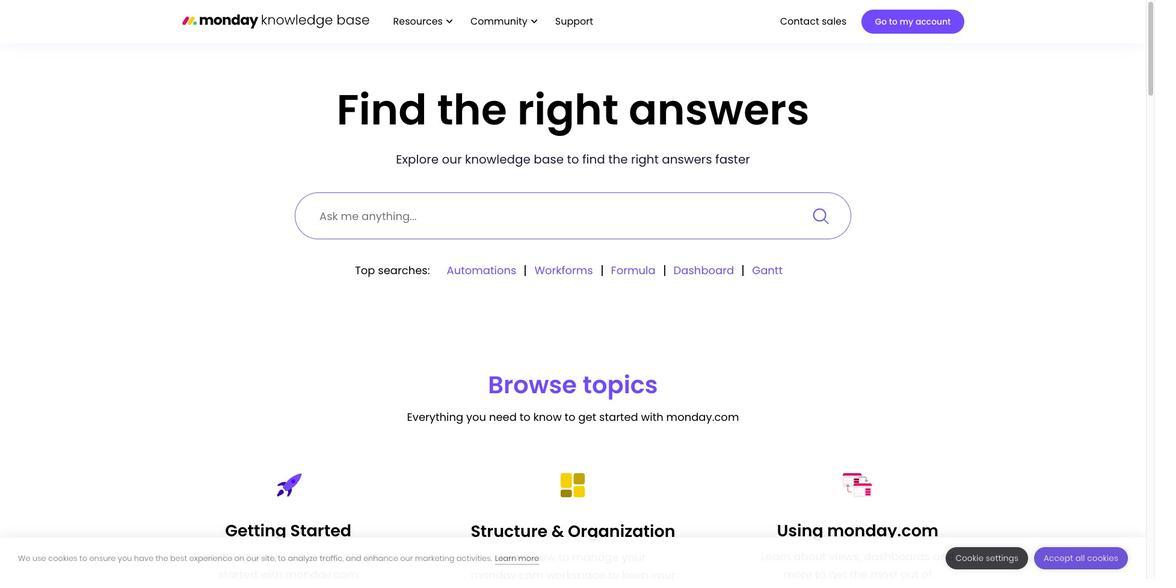 Task type: locate. For each thing, give the bounding box(es) containing it.
know down started
[[320, 550, 348, 565]]

1 horizontal spatial you
[[253, 550, 273, 565]]

and
[[933, 550, 955, 565], [346, 553, 362, 564]]

1 horizontal spatial started
[[600, 410, 639, 425]]

2 vertical spatial get
[[830, 568, 847, 580]]

0 horizontal spatial with
[[260, 568, 283, 580]]

more
[[519, 553, 539, 564], [784, 568, 813, 580]]

cookies right use
[[48, 553, 77, 564]]

monday.com inside learn how to manage your monday.com workspace to keep you
[[471, 568, 544, 580]]

get down browse topics
[[579, 410, 597, 425]]

0 vertical spatial more
[[519, 553, 539, 564]]

cookie
[[956, 553, 984, 565]]

0 horizontal spatial know
[[320, 550, 348, 565]]

to left keep
[[609, 568, 620, 580]]

analyze
[[288, 553, 318, 564]]

learn
[[762, 550, 791, 565], [501, 550, 530, 565], [495, 553, 517, 564]]

learn for structure
[[501, 550, 530, 565]]

2 horizontal spatial you
[[466, 410, 486, 425]]

dialog containing we use cookies to ensure you have the best experience on our site, to analyze traffic, and enhance our marketing activities.
[[0, 538, 1147, 580]]

accept all cookies
[[1044, 553, 1119, 565]]

manage
[[573, 550, 619, 565]]

1 vertical spatial right
[[631, 151, 659, 168]]

0 horizontal spatial need
[[276, 550, 304, 565]]

monday.com
[[667, 410, 740, 425], [828, 520, 939, 542], [286, 568, 358, 580], [471, 568, 544, 580]]

site,
[[261, 553, 276, 564]]

browse
[[488, 368, 577, 402]]

1 horizontal spatial everything
[[407, 410, 464, 425]]

gantt link
[[744, 263, 792, 278]]

everything
[[407, 410, 464, 425], [194, 550, 250, 565]]

to inside learn about views, dashboards and more to get the most out o
[[816, 568, 827, 580]]

0 vertical spatial answers
[[629, 80, 810, 140]]

list
[[381, 0, 603, 43]]

the
[[437, 80, 507, 140], [609, 151, 628, 168], [156, 553, 168, 564], [850, 568, 868, 580]]

&
[[552, 521, 564, 543]]

structure
[[471, 521, 548, 543]]

more inside dialog
[[519, 553, 539, 564]]

to
[[890, 16, 898, 28], [567, 151, 580, 168], [520, 410, 531, 425], [565, 410, 576, 425], [306, 550, 317, 565], [351, 550, 362, 565], [559, 550, 570, 565], [79, 553, 87, 564], [278, 553, 286, 564], [816, 568, 827, 580], [609, 568, 620, 580]]

to left traffic, in the bottom left of the page
[[306, 550, 317, 565]]

dashboard
[[674, 263, 735, 278]]

learn inside learn how to manage your monday.com workspace to keep you
[[501, 550, 530, 565]]

the up knowledge
[[437, 80, 507, 140]]

0 horizontal spatial everything you need to know to get started with monday.com
[[194, 550, 383, 580]]

started down topics
[[600, 410, 639, 425]]

cookies right all
[[1088, 553, 1119, 565]]

cookies inside accept all cookies button
[[1088, 553, 1119, 565]]

more down structure
[[519, 553, 539, 564]]

right
[[518, 80, 619, 140], [631, 151, 659, 168]]

2 horizontal spatial get
[[830, 568, 847, 580]]

with down topics
[[641, 410, 664, 425]]

cookie settings
[[956, 553, 1019, 565]]

cookies
[[48, 553, 77, 564], [1088, 553, 1119, 565]]

1 vertical spatial need
[[276, 550, 304, 565]]

1 horizontal spatial know
[[534, 410, 562, 425]]

search here to get answers to your questions element
[[260, 150, 886, 169]]

our right 'explore'
[[442, 151, 462, 168]]

go
[[876, 16, 887, 28]]

1 vertical spatial started
[[218, 568, 257, 580]]

and left cookie
[[933, 550, 955, 565]]

1 horizontal spatial and
[[933, 550, 955, 565]]

you
[[466, 410, 486, 425], [253, 550, 273, 565], [118, 553, 132, 564]]

0 horizontal spatial you
[[118, 553, 132, 564]]

our right on
[[247, 553, 259, 564]]

0 horizontal spatial cookies
[[48, 553, 77, 564]]

need down the getting started
[[276, 550, 304, 565]]

1 horizontal spatial everything you need to know to get started with monday.com
[[407, 410, 740, 425]]

dialog
[[0, 538, 1147, 580]]

answers left faster
[[662, 151, 713, 168]]

the inside search here to get answers to your questions element
[[609, 151, 628, 168]]

1 vertical spatial get
[[365, 550, 383, 565]]

with
[[641, 410, 664, 425], [260, 568, 283, 580]]

to down the browse
[[520, 410, 531, 425]]

everything you need to know to get started with monday.com down the getting started
[[194, 550, 383, 580]]

contact sales link
[[775, 11, 853, 32]]

need down the browse
[[489, 410, 517, 425]]

answers
[[629, 80, 810, 140], [662, 151, 713, 168]]

using monday.com
[[777, 520, 939, 542]]

1 vertical spatial more
[[784, 568, 813, 580]]

1 horizontal spatial need
[[489, 410, 517, 425]]

1 horizontal spatial more
[[784, 568, 813, 580]]

views,
[[830, 550, 862, 565]]

answers up faster
[[629, 80, 810, 140]]

1 horizontal spatial right
[[631, 151, 659, 168]]

1 horizontal spatial cookies
[[1088, 553, 1119, 565]]

started down on
[[218, 568, 257, 580]]

the down views,
[[850, 568, 868, 580]]

the right the find
[[609, 151, 628, 168]]

accept
[[1044, 553, 1074, 565]]

structure & organization
[[471, 521, 676, 543]]

right up explore our knowledge base to find the right answers faster
[[518, 80, 619, 140]]

experience
[[189, 553, 232, 564]]

and right traffic, in the bottom left of the page
[[346, 553, 362, 564]]

0 vertical spatial everything you need to know to get started with monday.com
[[407, 410, 740, 425]]

list containing resources
[[381, 0, 603, 43]]

get inside learn about views, dashboards and more to get the most out o
[[830, 568, 847, 580]]

0 vertical spatial everything
[[407, 410, 464, 425]]

started
[[600, 410, 639, 425], [218, 568, 257, 580]]

formula
[[611, 263, 656, 278]]

more down about
[[784, 568, 813, 580]]

organization
[[568, 521, 676, 543]]

get
[[579, 410, 597, 425], [365, 550, 383, 565], [830, 568, 847, 580]]

right inside search here to get answers to your questions element
[[631, 151, 659, 168]]

enhance
[[364, 553, 398, 564]]

our right enhance
[[400, 553, 413, 564]]

out
[[901, 568, 919, 580]]

0 vertical spatial with
[[641, 410, 664, 425]]

activities.
[[457, 553, 492, 564]]

searches:
[[378, 263, 430, 278]]

workspace
[[547, 568, 606, 580]]

to down about
[[816, 568, 827, 580]]

1 vertical spatial know
[[320, 550, 348, 565]]

0 horizontal spatial started
[[218, 568, 257, 580]]

learn about views, dashboards and more to get the most out o
[[762, 550, 955, 580]]

use
[[32, 553, 46, 564]]

main element
[[381, 0, 965, 43]]

faster
[[716, 151, 751, 168]]

0 horizontal spatial more
[[519, 553, 539, 564]]

to left enhance
[[351, 550, 362, 565]]

know down the browse
[[534, 410, 562, 425]]

automations link
[[439, 263, 526, 278]]

find
[[337, 80, 427, 140]]

support link
[[549, 11, 603, 32], [555, 14, 597, 28]]

on
[[234, 553, 244, 564]]

to down browse topics
[[565, 410, 576, 425]]

our
[[442, 151, 462, 168], [247, 553, 259, 564], [400, 553, 413, 564]]

1 horizontal spatial get
[[579, 410, 597, 425]]

with down the site,
[[260, 568, 283, 580]]

None search field
[[260, 193, 886, 240]]

right right the find
[[631, 151, 659, 168]]

learn inside learn about views, dashboards and more to get the most out o
[[762, 550, 791, 565]]

get right traffic, in the bottom left of the page
[[365, 550, 383, 565]]

sales
[[822, 14, 847, 28]]

get down views,
[[830, 568, 847, 580]]

0 vertical spatial need
[[489, 410, 517, 425]]

everything you need to know to get started with monday.com
[[407, 410, 740, 425], [194, 550, 383, 580]]

top searches:
[[355, 263, 430, 278]]

0 horizontal spatial right
[[518, 80, 619, 140]]

1 horizontal spatial our
[[400, 553, 413, 564]]

0 vertical spatial started
[[600, 410, 639, 425]]

1 vertical spatial with
[[260, 568, 283, 580]]

0 horizontal spatial everything
[[194, 550, 250, 565]]

workforms link
[[526, 263, 603, 278]]

need
[[489, 410, 517, 425], [276, 550, 304, 565]]

know
[[534, 410, 562, 425], [320, 550, 348, 565]]

find
[[583, 151, 605, 168]]

everything you need to know to get started with monday.com down browse topics
[[407, 410, 740, 425]]

to right go
[[890, 16, 898, 28]]



Task type: vqa. For each thing, say whether or not it's contained in the screenshot.


Task type: describe. For each thing, give the bounding box(es) containing it.
cookies for use
[[48, 553, 77, 564]]

resources link
[[387, 11, 459, 32]]

0 vertical spatial get
[[579, 410, 597, 425]]

0 horizontal spatial and
[[346, 553, 362, 564]]

1 vertical spatial answers
[[662, 151, 713, 168]]

1 horizontal spatial with
[[641, 410, 664, 425]]

community
[[471, 14, 528, 28]]

all
[[1076, 553, 1086, 565]]

started
[[291, 520, 352, 542]]

support
[[555, 14, 594, 28]]

your
[[622, 550, 646, 565]]

1 vertical spatial everything you need to know to get started with monday.com
[[194, 550, 383, 580]]

marketing
[[415, 553, 455, 564]]

how
[[533, 550, 556, 565]]

accept all cookies button
[[1035, 548, 1129, 570]]

dashboard link
[[666, 263, 744, 278]]

getting
[[225, 520, 287, 542]]

using
[[777, 520, 824, 542]]

0 horizontal spatial get
[[365, 550, 383, 565]]

go to my account link
[[862, 10, 965, 34]]

browse topics
[[488, 368, 658, 402]]

monday.com logo image
[[182, 9, 369, 34]]

knowledge
[[465, 151, 531, 168]]

base
[[534, 151, 564, 168]]

workforms
[[535, 263, 593, 278]]

we
[[18, 553, 30, 564]]

we use cookies to ensure you have the best experience on our site, to analyze traffic, and enhance our marketing activities. learn more
[[18, 553, 539, 564]]

to left ensure
[[79, 553, 87, 564]]

ensure
[[89, 553, 116, 564]]

contact sales
[[781, 14, 847, 28]]

learn for using
[[762, 550, 791, 565]]

resources
[[393, 14, 443, 28]]

you inside dialog
[[118, 553, 132, 564]]

explore our knowledge base to find the right answers faster
[[396, 151, 751, 168]]

automations
[[447, 263, 517, 278]]

1 vertical spatial everything
[[194, 550, 250, 565]]

gantt
[[753, 263, 783, 278]]

to left the find
[[567, 151, 580, 168]]

and inside learn about views, dashboards and more to get the most out o
[[933, 550, 955, 565]]

the left best
[[156, 553, 168, 564]]

account
[[916, 16, 951, 28]]

cookie settings button
[[947, 548, 1029, 570]]

traffic,
[[320, 553, 344, 564]]

cookies for all
[[1088, 553, 1119, 565]]

contact
[[781, 14, 820, 28]]

to right the site,
[[278, 553, 286, 564]]

dashboards
[[865, 550, 931, 565]]

formula link
[[603, 263, 666, 278]]

2 horizontal spatial our
[[442, 151, 462, 168]]

0 horizontal spatial our
[[247, 553, 259, 564]]

find the right answers
[[337, 80, 810, 140]]

explore
[[396, 151, 439, 168]]

getting started
[[225, 520, 352, 542]]

my
[[900, 16, 914, 28]]

more inside learn about views, dashboards and more to get the most out o
[[784, 568, 813, 580]]

community link
[[465, 11, 543, 32]]

most
[[871, 568, 899, 580]]

learn how to manage your monday.com workspace to keep you
[[471, 550, 676, 580]]

have
[[134, 553, 154, 564]]

Search search field
[[295, 193, 852, 240]]

the inside learn about views, dashboards and more to get the most out o
[[850, 568, 868, 580]]

settings
[[987, 553, 1019, 565]]

to inside 'main' element
[[890, 16, 898, 28]]

keep
[[622, 568, 649, 580]]

learn more link
[[495, 553, 539, 565]]

topics
[[583, 368, 658, 402]]

0 vertical spatial know
[[534, 410, 562, 425]]

top
[[355, 263, 375, 278]]

about
[[794, 550, 827, 565]]

to right how
[[559, 550, 570, 565]]

go to my account
[[876, 16, 951, 28]]

best
[[170, 553, 187, 564]]

0 vertical spatial right
[[518, 80, 619, 140]]



